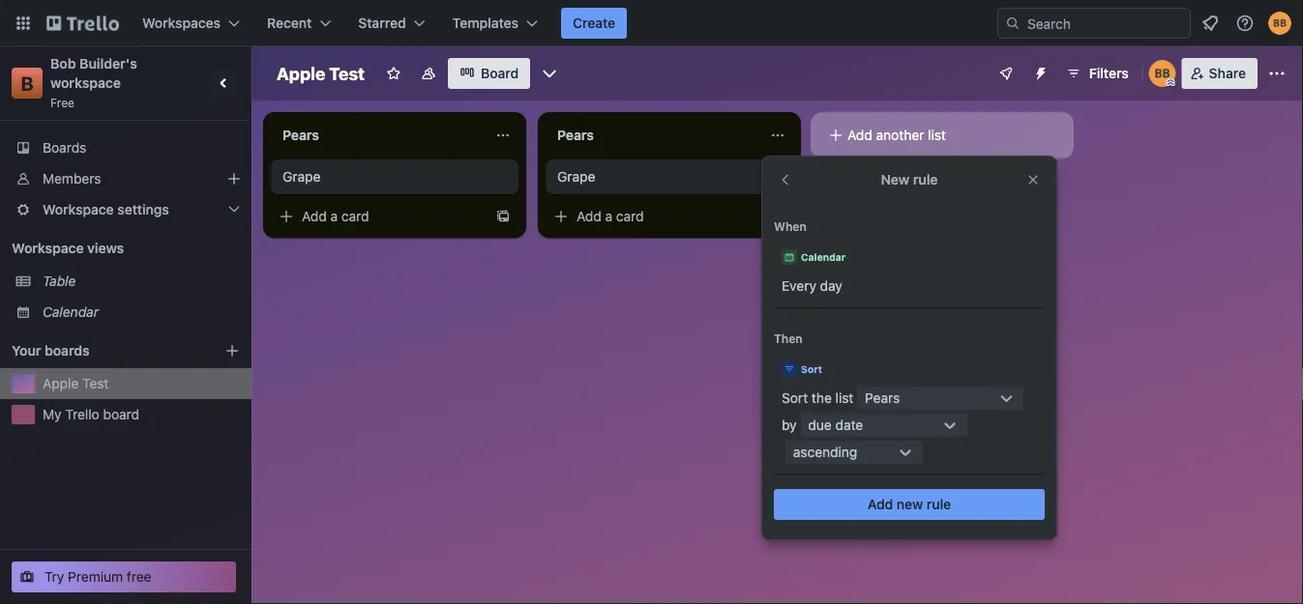 Task type: describe. For each thing, give the bounding box(es) containing it.
grape link for pears text field in the top of the page
[[546, 160, 794, 195]]

my trello board
[[43, 407, 139, 423]]

grape for pears text field in the top of the page
[[557, 169, 596, 185]]

apple inside text box
[[277, 63, 325, 84]]

b
[[21, 72, 33, 94]]

workspace
[[50, 75, 121, 91]]

Pears text field
[[271, 120, 484, 151]]

bob builder's workspace free
[[50, 56, 141, 109]]

due
[[809, 418, 832, 434]]

trello
[[65, 407, 99, 423]]

calendar link
[[43, 303, 240, 322]]

boards link
[[0, 133, 252, 164]]

try
[[45, 570, 64, 586]]

your boards with 2 items element
[[12, 340, 196, 363]]

apple test link
[[43, 375, 240, 394]]

add new rule
[[868, 497, 952, 513]]

by
[[782, 418, 797, 434]]

power ups image
[[999, 66, 1014, 81]]

create button
[[561, 8, 627, 39]]

a for add a card link related to create from template… icon
[[605, 209, 613, 225]]

members
[[43, 171, 101, 187]]

boards
[[43, 140, 86, 156]]

grape link for pears text box
[[271, 160, 519, 195]]

add new rule button
[[774, 490, 1045, 521]]

workspace for workspace settings
[[43, 202, 114, 218]]

add a card for pears text field in the top of the page
[[577, 209, 644, 225]]

add a card link for create from template… image
[[271, 203, 488, 230]]

new
[[881, 172, 910, 188]]

my
[[43, 407, 61, 423]]

list for add another list
[[928, 127, 946, 143]]

try premium free
[[45, 570, 151, 586]]

show menu image
[[1268, 64, 1287, 83]]

due date
[[809, 418, 864, 434]]

sort the list
[[782, 391, 854, 406]]

add a card for pears text box
[[302, 209, 369, 225]]

free
[[50, 96, 75, 109]]

a for add a card link associated with create from template… image
[[331, 209, 338, 225]]

this member is an admin of this board. image
[[1167, 78, 1176, 87]]

workspace settings button
[[0, 195, 252, 226]]

card for pears text field in the top of the page
[[616, 209, 644, 225]]

share
[[1209, 65, 1247, 81]]

every
[[782, 278, 817, 294]]

filters button
[[1061, 58, 1135, 89]]

the
[[812, 391, 832, 406]]

starred
[[358, 15, 406, 31]]

rule inside button
[[927, 497, 952, 513]]

workspace visible image
[[421, 66, 436, 81]]

workspace navigation collapse icon image
[[211, 70, 238, 97]]

add another list
[[848, 127, 946, 143]]

card for pears text box
[[342, 209, 369, 225]]

members link
[[0, 164, 252, 195]]

templates button
[[441, 8, 550, 39]]

sort for sort the list
[[782, 391, 808, 406]]

workspaces
[[142, 15, 221, 31]]

new rule
[[881, 172, 938, 188]]

date
[[836, 418, 864, 434]]

customize views image
[[540, 64, 560, 83]]

bob builder's workspace link
[[50, 56, 141, 91]]

free
[[127, 570, 151, 586]]

Board name text field
[[267, 58, 375, 89]]

share button
[[1182, 58, 1258, 89]]

workspace settings
[[43, 202, 169, 218]]

1 horizontal spatial calendar
[[801, 252, 846, 263]]

premium
[[68, 570, 123, 586]]

0 vertical spatial bob builder (bobbuilder40) image
[[1269, 12, 1292, 35]]

add left another
[[848, 127, 873, 143]]

apple test inside text box
[[277, 63, 365, 84]]

Search field
[[1021, 9, 1190, 38]]

day
[[820, 278, 843, 294]]

automation image
[[1026, 58, 1053, 85]]

your
[[12, 343, 41, 359]]

starred button
[[347, 8, 437, 39]]

create from template… image
[[770, 209, 786, 225]]

sm image
[[277, 207, 296, 226]]



Task type: locate. For each thing, give the bounding box(es) containing it.
views
[[87, 241, 124, 256]]

add right create from template… image
[[577, 209, 602, 225]]

0 horizontal spatial sm image
[[552, 207, 571, 226]]

add a card
[[302, 209, 369, 225], [577, 209, 644, 225]]

0 horizontal spatial apple
[[43, 376, 79, 392]]

primary element
[[0, 0, 1304, 46]]

workspace
[[43, 202, 114, 218], [12, 241, 84, 256]]

0 vertical spatial apple test
[[277, 63, 365, 84]]

apple inside "link"
[[43, 376, 79, 392]]

board
[[481, 65, 519, 81]]

a
[[331, 209, 338, 225], [605, 209, 613, 225]]

recent button
[[256, 8, 343, 39]]

list right another
[[928, 127, 946, 143]]

add board image
[[225, 344, 240, 359]]

1 horizontal spatial card
[[616, 209, 644, 225]]

my trello board link
[[43, 406, 240, 425]]

list right the
[[836, 391, 854, 406]]

1 horizontal spatial add a card link
[[546, 203, 763, 230]]

calendar up day
[[801, 252, 846, 263]]

1 grape link from the left
[[271, 160, 519, 195]]

sm image left add another list
[[827, 126, 846, 145]]

0 vertical spatial list
[[928, 127, 946, 143]]

recent
[[267, 15, 312, 31]]

sort up sort the list
[[801, 364, 823, 375]]

grape link down pears text box
[[271, 160, 519, 195]]

add
[[848, 127, 873, 143], [302, 209, 327, 225], [577, 209, 602, 225], [868, 497, 894, 513]]

templates
[[453, 15, 519, 31]]

a down pears text field in the top of the page
[[605, 209, 613, 225]]

apple test inside "link"
[[43, 376, 109, 392]]

add a card down pears text field in the top of the page
[[577, 209, 644, 225]]

builder's
[[79, 56, 137, 72]]

Pears text field
[[546, 120, 759, 151]]

1 a from the left
[[331, 209, 338, 225]]

1 vertical spatial rule
[[927, 497, 952, 513]]

try premium free button
[[12, 562, 236, 593]]

test inside text box
[[329, 63, 365, 84]]

apple test down recent 'dropdown button'
[[277, 63, 365, 84]]

card
[[342, 209, 369, 225], [616, 209, 644, 225]]

card down pears text field in the top of the page
[[616, 209, 644, 225]]

calendar
[[801, 252, 846, 263], [43, 304, 99, 320]]

0 vertical spatial workspace
[[43, 202, 114, 218]]

0 horizontal spatial card
[[342, 209, 369, 225]]

table link
[[43, 272, 240, 291]]

apple test
[[277, 63, 365, 84], [43, 376, 109, 392]]

1 horizontal spatial list
[[928, 127, 946, 143]]

rule right the new at the bottom of page
[[927, 497, 952, 513]]

back to home image
[[46, 8, 119, 39]]

bob builder (bobbuilder40) image right filters
[[1149, 60, 1177, 87]]

0 vertical spatial calendar
[[801, 252, 846, 263]]

workspaces button
[[131, 8, 252, 39]]

rule right the new
[[913, 172, 938, 188]]

sm image right create from template… image
[[552, 207, 571, 226]]

add right sm icon at the left top of the page
[[302, 209, 327, 225]]

1 grape from the left
[[283, 169, 321, 185]]

list
[[928, 127, 946, 143], [836, 391, 854, 406]]

grape down pears text field in the top of the page
[[557, 169, 596, 185]]

add a card link for create from template… icon
[[546, 203, 763, 230]]

grape up sm icon at the left top of the page
[[283, 169, 321, 185]]

add a card right sm icon at the left top of the page
[[302, 209, 369, 225]]

1 vertical spatial list
[[836, 391, 854, 406]]

a right sm icon at the left top of the page
[[331, 209, 338, 225]]

test
[[329, 63, 365, 84], [82, 376, 109, 392]]

1 horizontal spatial a
[[605, 209, 613, 225]]

2 add a card from the left
[[577, 209, 644, 225]]

1 vertical spatial apple test
[[43, 376, 109, 392]]

add left the new at the bottom of page
[[868, 497, 894, 513]]

sm image
[[827, 126, 846, 145], [552, 207, 571, 226]]

apple test up trello
[[43, 376, 109, 392]]

ascending
[[793, 445, 858, 461]]

card right sm icon at the left top of the page
[[342, 209, 369, 225]]

workspace down "members"
[[43, 202, 114, 218]]

list for sort the list
[[836, 391, 854, 406]]

1 vertical spatial bob builder (bobbuilder40) image
[[1149, 60, 1177, 87]]

test up my trello board at the left bottom
[[82, 376, 109, 392]]

sort for sort
[[801, 364, 823, 375]]

1 horizontal spatial bob builder (bobbuilder40) image
[[1269, 12, 1292, 35]]

rule
[[913, 172, 938, 188], [927, 497, 952, 513]]

boards
[[45, 343, 90, 359]]

0 horizontal spatial a
[[331, 209, 338, 225]]

0 horizontal spatial list
[[836, 391, 854, 406]]

bob
[[50, 56, 76, 72]]

2 grape from the left
[[557, 169, 596, 185]]

apple down recent 'dropdown button'
[[277, 63, 325, 84]]

workspace up table
[[12, 241, 84, 256]]

1 add a card link from the left
[[271, 203, 488, 230]]

0 horizontal spatial apple test
[[43, 376, 109, 392]]

board
[[103, 407, 139, 423]]

grape link down pears text field in the top of the page
[[546, 160, 794, 195]]

1 horizontal spatial sm image
[[827, 126, 846, 145]]

1 add a card from the left
[[302, 209, 369, 225]]

0 horizontal spatial test
[[82, 376, 109, 392]]

1 vertical spatial workspace
[[12, 241, 84, 256]]

0 horizontal spatial add a card link
[[271, 203, 488, 230]]

1 horizontal spatial apple
[[277, 63, 325, 84]]

b link
[[12, 68, 43, 99]]

apple up 'my'
[[43, 376, 79, 392]]

calendar down table
[[43, 304, 99, 320]]

1 card from the left
[[342, 209, 369, 225]]

2 card from the left
[[616, 209, 644, 225]]

open information menu image
[[1236, 14, 1255, 33]]

0 horizontal spatial calendar
[[43, 304, 99, 320]]

every day
[[782, 278, 843, 294]]

board link
[[448, 58, 531, 89]]

create
[[573, 15, 616, 31]]

2 a from the left
[[605, 209, 613, 225]]

1 vertical spatial sort
[[782, 391, 808, 406]]

your boards
[[12, 343, 90, 359]]

0 vertical spatial sort
[[801, 364, 823, 375]]

grape link
[[271, 160, 519, 195], [546, 160, 794, 195]]

settings
[[117, 202, 169, 218]]

1 horizontal spatial add a card
[[577, 209, 644, 225]]

add another list link
[[819, 120, 1067, 151]]

0 horizontal spatial grape
[[283, 169, 321, 185]]

add a card link down pears text box
[[271, 203, 488, 230]]

test inside "link"
[[82, 376, 109, 392]]

star or unstar board image
[[386, 66, 402, 81]]

1 horizontal spatial grape
[[557, 169, 596, 185]]

1 vertical spatial test
[[82, 376, 109, 392]]

test left star or unstar board image
[[329, 63, 365, 84]]

2 grape link from the left
[[546, 160, 794, 195]]

sort left the
[[782, 391, 808, 406]]

apple
[[277, 63, 325, 84], [43, 376, 79, 392]]

0 horizontal spatial grape link
[[271, 160, 519, 195]]

0 vertical spatial test
[[329, 63, 365, 84]]

1 vertical spatial apple
[[43, 376, 79, 392]]

add inside button
[[868, 497, 894, 513]]

0 vertical spatial rule
[[913, 172, 938, 188]]

bob builder (bobbuilder40) image right open information menu icon
[[1269, 12, 1292, 35]]

workspace inside 'workspace settings' popup button
[[43, 202, 114, 218]]

workspace views
[[12, 241, 124, 256]]

2 add a card link from the left
[[546, 203, 763, 230]]

1 horizontal spatial apple test
[[277, 63, 365, 84]]

1 vertical spatial calendar
[[43, 304, 99, 320]]

sm image inside add another list link
[[827, 126, 846, 145]]

1 vertical spatial sm image
[[552, 207, 571, 226]]

create from template… image
[[496, 209, 511, 225]]

1 horizontal spatial test
[[329, 63, 365, 84]]

0 horizontal spatial add a card
[[302, 209, 369, 225]]

pears
[[865, 391, 900, 406]]

another
[[876, 127, 925, 143]]

workspace for workspace views
[[12, 241, 84, 256]]

add a card link down pears text field in the top of the page
[[546, 203, 763, 230]]

grape
[[283, 169, 321, 185], [557, 169, 596, 185]]

then
[[774, 332, 803, 346]]

search image
[[1006, 15, 1021, 31]]

1 horizontal spatial grape link
[[546, 160, 794, 195]]

filters
[[1090, 65, 1129, 81]]

sort
[[801, 364, 823, 375], [782, 391, 808, 406]]

0 horizontal spatial bob builder (bobbuilder40) image
[[1149, 60, 1177, 87]]

0 notifications image
[[1199, 12, 1222, 35]]

bob builder (bobbuilder40) image
[[1269, 12, 1292, 35], [1149, 60, 1177, 87]]

0 vertical spatial sm image
[[827, 126, 846, 145]]

0 vertical spatial apple
[[277, 63, 325, 84]]

sm image inside add a card link
[[552, 207, 571, 226]]

grape for pears text box
[[283, 169, 321, 185]]

when
[[774, 220, 807, 233]]

table
[[43, 273, 76, 289]]

add a card link
[[271, 203, 488, 230], [546, 203, 763, 230]]

new
[[897, 497, 924, 513]]



Task type: vqa. For each thing, say whether or not it's contained in the screenshot.
1st Hire from the bottom of the page
no



